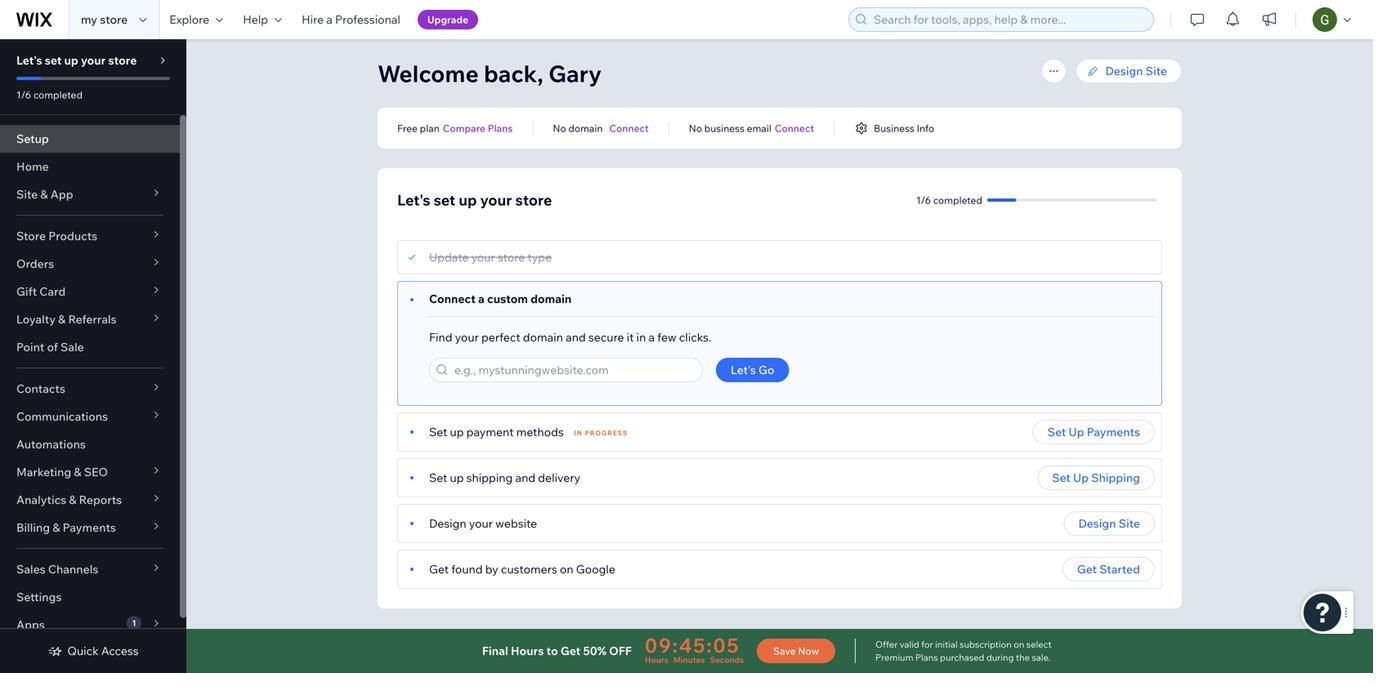 Task type: locate. For each thing, give the bounding box(es) containing it.
& right billing
[[53, 521, 60, 535]]

shipping
[[1092, 471, 1141, 485]]

0 vertical spatial set
[[45, 53, 62, 67]]

settings link
[[0, 584, 180, 612]]

0 horizontal spatial plans
[[488, 122, 513, 135]]

1 vertical spatial domain
[[531, 292, 572, 306]]

1 vertical spatial let's set up your store
[[397, 191, 552, 209]]

0 vertical spatial domain
[[569, 122, 603, 135]]

connect
[[610, 122, 649, 135], [775, 122, 815, 135], [429, 292, 476, 306]]

& inside "popup button"
[[53, 521, 60, 535]]

in
[[574, 429, 583, 438]]

completed
[[33, 89, 83, 101], [934, 194, 983, 206]]

a inside hire a professional link
[[327, 12, 333, 27]]

hours inside 09:45:06 hours minutes seconds
[[645, 655, 669, 666]]

1 no from the left
[[553, 122, 566, 135]]

0 vertical spatial 1/6 completed
[[16, 89, 83, 101]]

store inside sidebar element
[[108, 53, 137, 67]]

hours down wix
[[645, 655, 669, 666]]

1 horizontal spatial payments
[[1087, 425, 1141, 440]]

set up setup
[[45, 53, 62, 67]]

help button
[[233, 0, 292, 39]]

0 horizontal spatial get
[[429, 563, 449, 577]]

get right to on the left of page
[[561, 644, 581, 659]]

0 horizontal spatial a
[[327, 12, 333, 27]]

on left google
[[560, 563, 574, 577]]

let's set up your store inside sidebar element
[[16, 53, 137, 67]]

0 horizontal spatial set
[[45, 53, 62, 67]]

show
[[799, 630, 829, 644]]

1 horizontal spatial completed
[[934, 194, 983, 206]]

up left payment
[[450, 425, 464, 440]]

by
[[486, 563, 499, 577]]

2 horizontal spatial let's
[[731, 363, 756, 377]]

sales channels button
[[0, 556, 180, 584]]

settings
[[16, 590, 62, 605]]

point of sale link
[[0, 334, 180, 361]]

get left the started
[[1078, 563, 1098, 577]]

no business email connect
[[689, 122, 815, 135]]

0 horizontal spatial completed
[[33, 89, 83, 101]]

0 horizontal spatial on
[[560, 563, 574, 577]]

no left business
[[689, 122, 703, 135]]

let's set up your store
[[16, 53, 137, 67], [397, 191, 552, 209]]

0 vertical spatial a
[[327, 12, 333, 27]]

set
[[45, 53, 62, 67], [434, 191, 456, 209]]

get
[[429, 563, 449, 577], [1078, 563, 1098, 577], [561, 644, 581, 659]]

& left seo
[[74, 465, 81, 480]]

1/6 down info
[[917, 194, 932, 206]]

loyalty
[[16, 312, 56, 327]]

your left website
[[469, 517, 493, 531]]

domain down gary
[[569, 122, 603, 135]]

orders button
[[0, 250, 180, 278]]

your right update
[[472, 250, 495, 265]]

0 vertical spatial and
[[566, 330, 586, 345]]

0 vertical spatial completed
[[33, 89, 83, 101]]

payments inside "popup button"
[[63, 521, 116, 535]]

let's set up your store down the my
[[16, 53, 137, 67]]

0 vertical spatial plans
[[488, 122, 513, 135]]

set for set up payment methods
[[429, 425, 448, 440]]

domain up find your perfect domain and secure it in a few clicks.
[[531, 292, 572, 306]]

setup link
[[0, 125, 180, 153]]

and left secure
[[566, 330, 586, 345]]

& for billing
[[53, 521, 60, 535]]

& for marketing
[[74, 465, 81, 480]]

Search for tools, apps, help & more... field
[[869, 8, 1149, 31]]

design site
[[1106, 64, 1168, 78], [1079, 517, 1141, 531]]

1 vertical spatial payments
[[63, 521, 116, 535]]

0 horizontal spatial 1/6
[[16, 89, 31, 101]]

up inside sidebar element
[[64, 53, 78, 67]]

0 vertical spatial on
[[560, 563, 574, 577]]

channels
[[48, 563, 98, 577]]

loyalty & referrals
[[16, 312, 117, 327]]

up
[[64, 53, 78, 67], [459, 191, 477, 209], [450, 425, 464, 440], [450, 471, 464, 485]]

hours for final
[[511, 644, 544, 659]]

1 horizontal spatial set
[[434, 191, 456, 209]]

site
[[1146, 64, 1168, 78], [16, 187, 38, 202], [1119, 517, 1141, 531]]

1 horizontal spatial connect link
[[775, 121, 815, 136]]

sale
[[61, 340, 84, 355]]

1/6 up setup
[[16, 89, 31, 101]]

save
[[774, 646, 796, 658]]

a left custom
[[478, 292, 485, 306]]

a right hire
[[327, 12, 333, 27]]

1 connect link from the left
[[610, 121, 649, 136]]

0 horizontal spatial hours
[[511, 644, 544, 659]]

store products button
[[0, 222, 180, 250]]

& inside 'dropdown button'
[[40, 187, 48, 202]]

1 vertical spatial site
[[16, 187, 38, 202]]

in progress
[[574, 429, 628, 438]]

up for payments
[[1069, 425, 1085, 440]]

0 horizontal spatial no
[[553, 122, 566, 135]]

0 horizontal spatial site
[[16, 187, 38, 202]]

no for no business email connect
[[689, 122, 703, 135]]

store left type
[[498, 250, 525, 265]]

let's set up your store up update your store type
[[397, 191, 552, 209]]

get inside button
[[1078, 563, 1098, 577]]

plans down for
[[916, 653, 939, 664]]

card
[[39, 285, 66, 299]]

clicks.
[[680, 330, 712, 345]]

completed up setup
[[33, 89, 83, 101]]

to
[[547, 644, 558, 659]]

connect link for no domain connect
[[610, 121, 649, 136]]

1 horizontal spatial get
[[561, 644, 581, 659]]

completed down info
[[934, 194, 983, 206]]

plans inside offer valid for initial subscription on select premium plans purchased during the sale.
[[916, 653, 939, 664]]

0 horizontal spatial connect
[[429, 292, 476, 306]]

payments for billing & payments
[[63, 521, 116, 535]]

free
[[397, 122, 418, 135]]

business info button
[[855, 121, 935, 136]]

1 horizontal spatial plans
[[916, 653, 939, 664]]

& left reports
[[69, 493, 76, 507]]

0 vertical spatial 1/6
[[16, 89, 31, 101]]

perfect
[[482, 330, 521, 345]]

2 horizontal spatial get
[[1078, 563, 1098, 577]]

2 connect link from the left
[[775, 121, 815, 136]]

let's up setup
[[16, 53, 42, 67]]

0 horizontal spatial let's set up your store
[[16, 53, 137, 67]]

1 horizontal spatial hours
[[645, 655, 669, 666]]

update your store type
[[429, 250, 552, 265]]

support
[[858, 630, 902, 644]]

0 vertical spatial let's
[[16, 53, 42, 67]]

1 horizontal spatial on
[[1014, 640, 1025, 651]]

& for loyalty
[[58, 312, 66, 327]]

professional
[[335, 12, 401, 27]]

1 vertical spatial on
[[1014, 640, 1025, 651]]

and left delivery
[[516, 471, 536, 485]]

0 vertical spatial design site
[[1106, 64, 1168, 78]]

your
[[81, 53, 106, 67], [480, 191, 512, 209], [472, 250, 495, 265], [455, 330, 479, 345], [469, 517, 493, 531]]

analytics
[[16, 493, 66, 507]]

billing
[[16, 521, 50, 535]]

up left the shipping
[[1074, 471, 1089, 485]]

setup
[[16, 132, 49, 146]]

google
[[576, 563, 616, 577]]

orders
[[16, 257, 54, 271]]

2 horizontal spatial a
[[649, 330, 655, 345]]

hours left to on the left of page
[[511, 644, 544, 659]]

on up the on the bottom right of the page
[[1014, 640, 1025, 651]]

set up set up shipping
[[1048, 425, 1067, 440]]

& left app
[[40, 187, 48, 202]]

set up update
[[434, 191, 456, 209]]

& for analytics
[[69, 493, 76, 507]]

0 horizontal spatial and
[[516, 471, 536, 485]]

1 horizontal spatial no
[[689, 122, 703, 135]]

0 vertical spatial let's set up your store
[[16, 53, 137, 67]]

1/6 completed down info
[[917, 194, 983, 206]]

your for find
[[455, 330, 479, 345]]

domain for custom
[[531, 292, 572, 306]]

get started button
[[1063, 558, 1156, 582]]

1 horizontal spatial let's
[[397, 191, 431, 209]]

stands
[[683, 630, 720, 644]]

set for set up payments
[[1048, 425, 1067, 440]]

1 vertical spatial up
[[1074, 471, 1089, 485]]

seo
[[84, 465, 108, 480]]

quick access button
[[48, 644, 139, 659]]

1 vertical spatial set
[[434, 191, 456, 209]]

1/6 completed up setup
[[16, 89, 83, 101]]

2 no from the left
[[689, 122, 703, 135]]

2 horizontal spatial site
[[1146, 64, 1168, 78]]

1/6 completed
[[16, 89, 83, 101], [917, 194, 983, 206]]

no down gary
[[553, 122, 566, 135]]

2 vertical spatial a
[[649, 330, 655, 345]]

communications button
[[0, 403, 180, 431]]

sidebar element
[[0, 39, 186, 674]]

0 horizontal spatial payments
[[63, 521, 116, 535]]

let's up update
[[397, 191, 431, 209]]

up left shipping
[[450, 471, 464, 485]]

no
[[553, 122, 566, 135], [689, 122, 703, 135]]

1 vertical spatial completed
[[934, 194, 983, 206]]

0 horizontal spatial let's
[[16, 53, 42, 67]]

set left payment
[[429, 425, 448, 440]]

store down the my store
[[108, 53, 137, 67]]

gift card
[[16, 285, 66, 299]]

up up set up shipping
[[1069, 425, 1085, 440]]

your down the my
[[81, 53, 106, 67]]

1 horizontal spatial a
[[478, 292, 485, 306]]

ukraine
[[749, 630, 792, 644]]

a right in
[[649, 330, 655, 345]]

store
[[100, 12, 128, 27], [108, 53, 137, 67], [516, 191, 552, 209], [498, 250, 525, 265]]

up up setup link
[[64, 53, 78, 67]]

2 vertical spatial site
[[1119, 517, 1141, 531]]

sale.
[[1032, 653, 1051, 664]]

wix stands with ukraine show your support
[[660, 630, 902, 644]]

set left the shipping
[[1053, 471, 1071, 485]]

your right find
[[455, 330, 479, 345]]

design site inside design site button
[[1079, 517, 1141, 531]]

0 vertical spatial site
[[1146, 64, 1168, 78]]

hours
[[511, 644, 544, 659], [645, 655, 669, 666]]

0 horizontal spatial 1/6 completed
[[16, 89, 83, 101]]

& right loyalty
[[58, 312, 66, 327]]

completed inside sidebar element
[[33, 89, 83, 101]]

show your support button
[[799, 630, 902, 644]]

apps
[[16, 618, 45, 633]]

store products
[[16, 229, 97, 243]]

set for set up shipping and delivery
[[429, 471, 448, 485]]

secure
[[589, 330, 624, 345]]

1 vertical spatial plans
[[916, 653, 939, 664]]

0 vertical spatial up
[[1069, 425, 1085, 440]]

gift
[[16, 285, 37, 299]]

1 vertical spatial let's
[[397, 191, 431, 209]]

domain right the perfect
[[523, 330, 563, 345]]

set for set up shipping
[[1053, 471, 1071, 485]]

1 horizontal spatial 1/6
[[917, 194, 932, 206]]

1 vertical spatial a
[[478, 292, 485, 306]]

1 horizontal spatial 1/6 completed
[[917, 194, 983, 206]]

1/6 inside sidebar element
[[16, 89, 31, 101]]

let's left "go"
[[731, 363, 756, 377]]

connect link
[[610, 121, 649, 136], [775, 121, 815, 136]]

2 vertical spatial domain
[[523, 330, 563, 345]]

your inside sidebar element
[[81, 53, 106, 67]]

payments inside button
[[1087, 425, 1141, 440]]

& inside popup button
[[69, 493, 76, 507]]

site inside design site link
[[1146, 64, 1168, 78]]

store up type
[[516, 191, 552, 209]]

payments up the shipping
[[1087, 425, 1141, 440]]

loyalty & referrals button
[[0, 306, 180, 334]]

09:45:06
[[645, 634, 741, 658]]

let's inside sidebar element
[[16, 53, 42, 67]]

1/6
[[16, 89, 31, 101], [917, 194, 932, 206]]

offer
[[876, 640, 898, 651]]

1 horizontal spatial site
[[1119, 517, 1141, 531]]

0 vertical spatial payments
[[1087, 425, 1141, 440]]

0 horizontal spatial connect link
[[610, 121, 649, 136]]

reports
[[79, 493, 122, 507]]

payments down 'analytics & reports' popup button
[[63, 521, 116, 535]]

free plan compare plans
[[397, 122, 513, 135]]

explore
[[169, 12, 210, 27]]

1 horizontal spatial let's set up your store
[[397, 191, 552, 209]]

1 vertical spatial design site
[[1079, 517, 1141, 531]]

set left shipping
[[429, 471, 448, 485]]

2 vertical spatial let's
[[731, 363, 756, 377]]

get left found
[[429, 563, 449, 577]]

let's
[[16, 53, 42, 67], [397, 191, 431, 209], [731, 363, 756, 377]]

hire a professional
[[302, 12, 401, 27]]

get for get found by customers on google
[[429, 563, 449, 577]]

plans right compare
[[488, 122, 513, 135]]

find
[[429, 330, 453, 345]]

1 vertical spatial 1/6 completed
[[917, 194, 983, 206]]



Task type: vqa. For each thing, say whether or not it's contained in the screenshot.
ON
yes



Task type: describe. For each thing, give the bounding box(es) containing it.
it
[[627, 330, 634, 345]]

analytics & reports button
[[0, 487, 180, 514]]

marketing
[[16, 465, 71, 480]]

of
[[47, 340, 58, 355]]

update
[[429, 250, 469, 265]]

welcome
[[378, 59, 479, 88]]

hire
[[302, 12, 324, 27]]

1 horizontal spatial and
[[566, 330, 586, 345]]

sales
[[16, 563, 46, 577]]

up up update
[[459, 191, 477, 209]]

set up payments button
[[1033, 420, 1156, 445]]

gift card button
[[0, 278, 180, 306]]

few
[[658, 330, 677, 345]]

marketing & seo
[[16, 465, 108, 480]]

1/6 completed inside sidebar element
[[16, 89, 83, 101]]

subscription
[[960, 640, 1012, 651]]

referrals
[[68, 312, 117, 327]]

help
[[243, 12, 268, 27]]

store right the my
[[100, 12, 128, 27]]

let's go button
[[716, 358, 790, 383]]

marketing & seo button
[[0, 459, 180, 487]]

select
[[1027, 640, 1052, 651]]

e.g., mystunningwebsite.com field
[[450, 359, 698, 382]]

business
[[705, 122, 745, 135]]

a for custom
[[478, 292, 485, 306]]

premium
[[876, 653, 914, 664]]

site inside design site button
[[1119, 517, 1141, 531]]

set up shipping
[[1053, 471, 1141, 485]]

contacts
[[16, 382, 65, 396]]

1 vertical spatial and
[[516, 471, 536, 485]]

no domain connect
[[553, 122, 649, 135]]

valid
[[900, 640, 920, 651]]

app
[[51, 187, 73, 202]]

find your perfect domain and secure it in a few clicks.
[[429, 330, 712, 345]]

home
[[16, 159, 49, 174]]

connect link for no business email connect
[[775, 121, 815, 136]]

payment
[[467, 425, 514, 440]]

methods
[[517, 425, 564, 440]]

design inside design site button
[[1079, 517, 1117, 531]]

your for design
[[469, 517, 493, 531]]

50%
[[583, 644, 607, 659]]

hours for 09:45:06
[[645, 655, 669, 666]]

design site inside design site link
[[1106, 64, 1168, 78]]

contacts button
[[0, 375, 180, 403]]

progress
[[585, 429, 628, 438]]

automations link
[[0, 431, 180, 459]]

no for no domain connect
[[553, 122, 566, 135]]

sales channels
[[16, 563, 98, 577]]

design your website
[[429, 517, 537, 531]]

your
[[831, 630, 855, 644]]

compare plans link
[[443, 121, 513, 136]]

set up shipping button
[[1038, 466, 1156, 491]]

store
[[16, 229, 46, 243]]

2 horizontal spatial connect
[[775, 122, 815, 135]]

your up update your store type
[[480, 191, 512, 209]]

& for site
[[40, 187, 48, 202]]

communications
[[16, 410, 108, 424]]

let's inside button
[[731, 363, 756, 377]]

up for shipping
[[1074, 471, 1089, 485]]

quick access
[[67, 644, 139, 659]]

custom
[[487, 292, 528, 306]]

on inside offer valid for initial subscription on select premium plans purchased during the sale.
[[1014, 640, 1025, 651]]

customers
[[501, 563, 558, 577]]

initial
[[936, 640, 958, 651]]

design site link
[[1077, 59, 1183, 83]]

upgrade
[[428, 13, 469, 26]]

in
[[637, 330, 646, 345]]

domain for perfect
[[523, 330, 563, 345]]

type
[[528, 250, 552, 265]]

plan
[[420, 122, 440, 135]]

wix
[[660, 630, 681, 644]]

quick
[[67, 644, 99, 659]]

products
[[48, 229, 97, 243]]

the
[[1016, 653, 1030, 664]]

welcome back, gary
[[378, 59, 602, 88]]

design inside design site link
[[1106, 64, 1144, 78]]

email
[[747, 122, 772, 135]]

analytics & reports
[[16, 493, 122, 507]]

shipping
[[467, 471, 513, 485]]

get started
[[1078, 563, 1141, 577]]

a for professional
[[327, 12, 333, 27]]

set up payments
[[1048, 425, 1141, 440]]

your for update
[[472, 250, 495, 265]]

now
[[798, 646, 820, 658]]

compare
[[443, 122, 486, 135]]

09:45:06 hours minutes seconds
[[645, 634, 744, 666]]

site inside site & app 'dropdown button'
[[16, 187, 38, 202]]

payments for set up payments
[[1087, 425, 1141, 440]]

get for get started
[[1078, 563, 1098, 577]]

my store
[[81, 12, 128, 27]]

set up payment methods
[[429, 425, 564, 440]]

site & app
[[16, 187, 73, 202]]

point of sale
[[16, 340, 84, 355]]

set up shipping and delivery
[[429, 471, 581, 485]]

1 horizontal spatial connect
[[610, 122, 649, 135]]

final
[[482, 644, 509, 659]]

for
[[922, 640, 934, 651]]

get found by customers on google
[[429, 563, 616, 577]]

delivery
[[538, 471, 581, 485]]

upgrade button
[[418, 10, 478, 29]]

with
[[723, 630, 747, 644]]

save now button
[[757, 640, 836, 664]]

purchased
[[941, 653, 985, 664]]

1 vertical spatial 1/6
[[917, 194, 932, 206]]

offer valid for initial subscription on select premium plans purchased during the sale.
[[876, 640, 1052, 664]]

set inside sidebar element
[[45, 53, 62, 67]]



